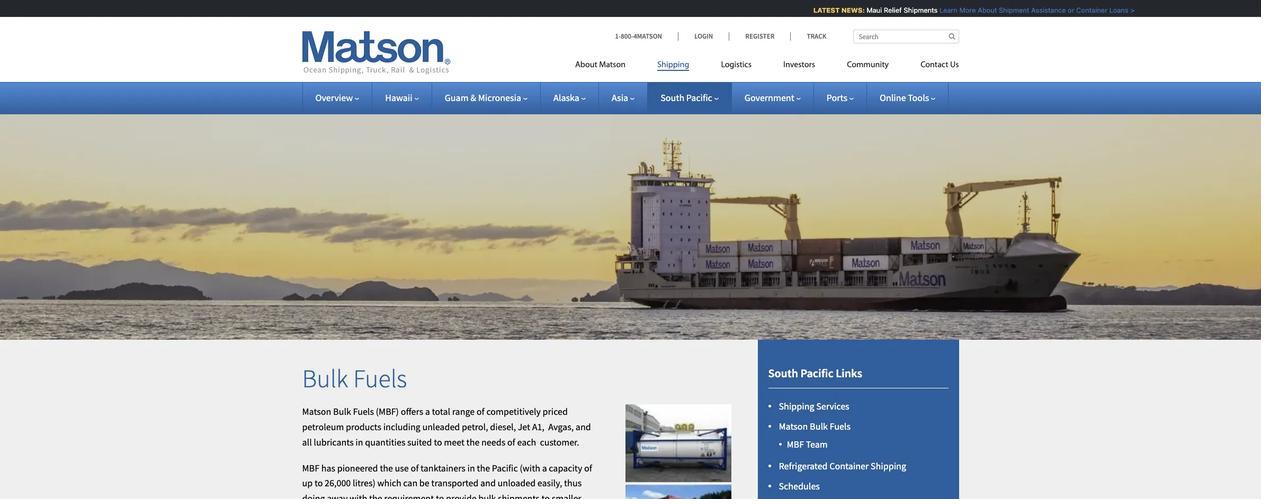 Task type: vqa. For each thing, say whether or not it's contained in the screenshot.
which
yes



Task type: locate. For each thing, give the bounding box(es) containing it.
bulk inside the south pacific links section
[[810, 421, 828, 433]]

shipping services link
[[779, 401, 850, 413]]

0 horizontal spatial in
[[356, 437, 363, 449]]

(with
[[520, 462, 541, 475]]

fuels down services
[[830, 421, 851, 433]]

online tools link
[[880, 92, 936, 104]]

container
[[1072, 6, 1103, 14], [830, 461, 869, 473]]

2 vertical spatial pacific
[[492, 462, 518, 475]]

mbf left team
[[787, 439, 804, 451]]

pacific left 'links'
[[801, 366, 834, 381]]

south pacific
[[661, 92, 713, 104]]

south inside section
[[769, 366, 799, 381]]

container right "refrigerated"
[[830, 461, 869, 473]]

of up petrol,
[[477, 406, 485, 418]]

0 horizontal spatial south
[[661, 92, 685, 104]]

bulk inside matson bulk fuels (mbf) offers a total range of competitively priced petroleum products including unleaded petrol, diesel, jet a1,  avgas, and all lubricants in quantities suited to meet the needs of each  customer.
[[333, 406, 351, 418]]

asia
[[612, 92, 629, 104]]

pioneered
[[337, 462, 378, 475]]

0 vertical spatial mbf
[[787, 439, 804, 451]]

mbf team
[[787, 439, 828, 451]]

priced
[[543, 406, 568, 418]]

fuels for matson bulk fuels (mbf) offers a total range of competitively priced petroleum products including unleaded petrol, diesel, jet a1,  avgas, and all lubricants in quantities suited to meet the needs of each  customer.
[[353, 406, 374, 418]]

community
[[847, 61, 889, 69]]

1 vertical spatial in
[[468, 462, 475, 475]]

1 vertical spatial south
[[769, 366, 799, 381]]

2 vertical spatial bulk
[[810, 421, 828, 433]]

transported
[[432, 478, 479, 490]]

the down petrol,
[[467, 437, 480, 449]]

to down unleaded
[[434, 437, 442, 449]]

south for south pacific links
[[769, 366, 799, 381]]

in up transported
[[468, 462, 475, 475]]

matson inside top menu navigation
[[599, 61, 626, 69]]

1 vertical spatial matson
[[302, 406, 331, 418]]

mbf for mbf team
[[787, 439, 804, 451]]

team
[[806, 439, 828, 451]]

diesel,
[[490, 421, 516, 433]]

1 vertical spatial fuels
[[353, 406, 374, 418]]

customer.
[[540, 437, 580, 449]]

a inside matson bulk fuels (mbf) offers a total range of competitively priced petroleum products including unleaded petrol, diesel, jet a1,  avgas, and all lubricants in quantities suited to meet the needs of each  customer.
[[425, 406, 430, 418]]

easily,
[[538, 478, 562, 490]]

mbf for mbf has pioneered the use of tanktainers in the pacific (with a capacity of up to 26,000 litres) which can be transported and unloaded easily, thus doing away with the requirement to provide bulk shipments to small
[[302, 462, 320, 475]]

fuels inside matson bulk fuels (mbf) offers a total range of competitively priced petroleum products including unleaded petrol, diesel, jet a1,  avgas, and all lubricants in quantities suited to meet the needs of each  customer.
[[353, 406, 374, 418]]

shipment
[[994, 6, 1025, 14]]

matson for matson bulk fuels
[[779, 421, 808, 433]]

in down products
[[356, 437, 363, 449]]

1 vertical spatial about
[[575, 61, 598, 69]]

mbf has pioneered the use of tanktainers in the pacific (with a capacity of up to 26,000 litres) which can be transported and unloaded easily, thus doing away with the requirement to provide bulk shipments to small
[[302, 462, 592, 500]]

has
[[321, 462, 335, 475]]

0 vertical spatial bulk
[[302, 363, 348, 395]]

asia link
[[612, 92, 635, 104]]

government
[[745, 92, 795, 104]]

matson
[[599, 61, 626, 69], [302, 406, 331, 418], [779, 421, 808, 433]]

and inside mbf has pioneered the use of tanktainers in the pacific (with a capacity of up to 26,000 litres) which can be transported and unloaded easily, thus doing away with the requirement to provide bulk shipments to small
[[481, 478, 496, 490]]

mbf up up on the bottom of page
[[302, 462, 320, 475]]

1 vertical spatial mbf
[[302, 462, 320, 475]]

south down shipping link
[[661, 92, 685, 104]]

doing
[[302, 493, 325, 500]]

to down transported
[[436, 493, 444, 500]]

pacific inside section
[[801, 366, 834, 381]]

0 vertical spatial south
[[661, 92, 685, 104]]

shipping for shipping services
[[779, 401, 815, 413]]

south
[[661, 92, 685, 104], [769, 366, 799, 381]]

matson up petroleum
[[302, 406, 331, 418]]

0 vertical spatial and
[[576, 421, 591, 433]]

a left total
[[425, 406, 430, 418]]

jet
[[518, 421, 531, 433]]

1 vertical spatial bulk
[[333, 406, 351, 418]]

and inside matson bulk fuels (mbf) offers a total range of competitively priced petroleum products including unleaded petrol, diesel, jet a1,  avgas, and all lubricants in quantities suited to meet the needs of each  customer.
[[576, 421, 591, 433]]

and up the 'customer.'
[[576, 421, 591, 433]]

1 vertical spatial and
[[481, 478, 496, 490]]

matson down 1- on the left of page
[[599, 61, 626, 69]]

about right more
[[973, 6, 992, 14]]

0 vertical spatial shipping
[[658, 61, 690, 69]]

to down easily,
[[542, 493, 550, 500]]

1 horizontal spatial mbf
[[787, 439, 804, 451]]

in inside matson bulk fuels (mbf) offers a total range of competitively priced petroleum products including unleaded petrol, diesel, jet a1,  avgas, and all lubricants in quantities suited to meet the needs of each  customer.
[[356, 437, 363, 449]]

0 horizontal spatial matson
[[302, 406, 331, 418]]

guam & micronesia link
[[445, 92, 528, 104]]

1 horizontal spatial pacific
[[687, 92, 713, 104]]

matson inside matson bulk fuels (mbf) offers a total range of competitively priced petroleum products including unleaded petrol, diesel, jet a1,  avgas, and all lubricants in quantities suited to meet the needs of each  customer.
[[302, 406, 331, 418]]

1 horizontal spatial in
[[468, 462, 475, 475]]

0 vertical spatial matson
[[599, 61, 626, 69]]

about
[[973, 6, 992, 14], [575, 61, 598, 69]]

register link
[[729, 32, 791, 41]]

news:
[[837, 6, 860, 14]]

800-
[[621, 32, 634, 41]]

with
[[350, 493, 367, 500]]

bulk
[[302, 363, 348, 395], [333, 406, 351, 418], [810, 421, 828, 433]]

schedules
[[779, 481, 820, 493]]

to
[[434, 437, 442, 449], [315, 478, 323, 490], [436, 493, 444, 500], [542, 493, 550, 500]]

fuels inside the south pacific links section
[[830, 421, 851, 433]]

shipping link
[[642, 56, 706, 77]]

a right (with
[[542, 462, 547, 475]]

0 horizontal spatial and
[[481, 478, 496, 490]]

4matson
[[634, 32, 662, 41]]

matson up the mbf team link
[[779, 421, 808, 433]]

or
[[1063, 6, 1070, 14]]

None search field
[[853, 30, 959, 43]]

contact
[[921, 61, 949, 69]]

0 vertical spatial container
[[1072, 6, 1103, 14]]

of
[[477, 406, 485, 418], [508, 437, 516, 449], [411, 462, 419, 475], [584, 462, 592, 475]]

0 vertical spatial pacific
[[687, 92, 713, 104]]

fuels up (mbf)
[[353, 363, 407, 395]]

0 vertical spatial in
[[356, 437, 363, 449]]

litres)
[[353, 478, 376, 490]]

refrigerated container shipping
[[779, 461, 907, 473]]

mbf inside the south pacific links section
[[787, 439, 804, 451]]

maui
[[862, 6, 877, 14]]

1 horizontal spatial south
[[769, 366, 799, 381]]

to right up on the bottom of page
[[315, 478, 323, 490]]

to inside matson bulk fuels (mbf) offers a total range of competitively priced petroleum products including unleaded petrol, diesel, jet a1,  avgas, and all lubricants in quantities suited to meet the needs of each  customer.
[[434, 437, 442, 449]]

petroleum
[[302, 421, 344, 433]]

1 vertical spatial container
[[830, 461, 869, 473]]

matson inside the south pacific links section
[[779, 421, 808, 433]]

thus
[[564, 478, 582, 490]]

a inside mbf has pioneered the use of tanktainers in the pacific (with a capacity of up to 26,000 litres) which can be transported and unloaded easily, thus doing away with the requirement to provide bulk shipments to small
[[542, 462, 547, 475]]

a
[[425, 406, 430, 418], [542, 462, 547, 475]]

pacific down shipping link
[[687, 92, 713, 104]]

the
[[467, 437, 480, 449], [380, 462, 393, 475], [477, 462, 490, 475], [369, 493, 382, 500]]

fuels up products
[[353, 406, 374, 418]]

up
[[302, 478, 313, 490]]

1 horizontal spatial matson
[[599, 61, 626, 69]]

about up alaska link
[[575, 61, 598, 69]]

2 horizontal spatial shipping
[[871, 461, 907, 473]]

1 horizontal spatial shipping
[[779, 401, 815, 413]]

0 vertical spatial fuels
[[353, 363, 407, 395]]

pacific up unloaded
[[492, 462, 518, 475]]

0 horizontal spatial pacific
[[492, 462, 518, 475]]

matson for matson bulk fuels (mbf) offers a total range of competitively priced petroleum products including unleaded petrol, diesel, jet a1,  avgas, and all lubricants in quantities suited to meet the needs of each  customer.
[[302, 406, 331, 418]]

and up bulk
[[481, 478, 496, 490]]

search image
[[949, 33, 956, 40]]

shipments
[[899, 6, 933, 14]]

0 horizontal spatial about
[[575, 61, 598, 69]]

0 horizontal spatial shipping
[[658, 61, 690, 69]]

range
[[452, 406, 475, 418]]

0 horizontal spatial mbf
[[302, 462, 320, 475]]

2 horizontal spatial matson
[[779, 421, 808, 433]]

about inside top menu navigation
[[575, 61, 598, 69]]

1 horizontal spatial a
[[542, 462, 547, 475]]

2 vertical spatial matson
[[779, 421, 808, 433]]

more
[[955, 6, 971, 14]]

1 horizontal spatial about
[[973, 6, 992, 14]]

blue matson logo with ocean, shipping, truck, rail and logistics written beneath it. image
[[302, 31, 451, 75]]

bulk
[[479, 493, 496, 500]]

unloaded
[[498, 478, 536, 490]]

container right or
[[1072, 6, 1103, 14]]

0 horizontal spatial container
[[830, 461, 869, 473]]

of right use
[[411, 462, 419, 475]]

of right capacity
[[584, 462, 592, 475]]

in
[[356, 437, 363, 449], [468, 462, 475, 475]]

investors
[[784, 61, 816, 69]]

assistance
[[1027, 6, 1061, 14]]

pacific for south pacific links
[[801, 366, 834, 381]]

online
[[880, 92, 906, 104]]

1 vertical spatial pacific
[[801, 366, 834, 381]]

bulk fuels
[[302, 363, 407, 395]]

2 vertical spatial fuels
[[830, 421, 851, 433]]

logistics
[[721, 61, 752, 69]]

lubricants
[[314, 437, 354, 449]]

1 vertical spatial a
[[542, 462, 547, 475]]

1 vertical spatial shipping
[[779, 401, 815, 413]]

alaska
[[554, 92, 580, 104]]

south up shipping services link
[[769, 366, 799, 381]]

hawaii
[[385, 92, 413, 104]]

mbf
[[787, 439, 804, 451], [302, 462, 320, 475]]

of down diesel, in the bottom of the page
[[508, 437, 516, 449]]

login link
[[678, 32, 729, 41]]

south pacific links section
[[745, 340, 973, 500]]

2 horizontal spatial pacific
[[801, 366, 834, 381]]

shipping inside top menu navigation
[[658, 61, 690, 69]]

fuels
[[353, 363, 407, 395], [353, 406, 374, 418], [830, 421, 851, 433]]

and
[[576, 421, 591, 433], [481, 478, 496, 490]]

mbf inside mbf has pioneered the use of tanktainers in the pacific (with a capacity of up to 26,000 litres) which can be transported and unloaded easily, thus doing away with the requirement to provide bulk shipments to small
[[302, 462, 320, 475]]

0 vertical spatial a
[[425, 406, 430, 418]]

1 horizontal spatial and
[[576, 421, 591, 433]]

0 horizontal spatial a
[[425, 406, 430, 418]]



Task type: describe. For each thing, give the bounding box(es) containing it.
shipments
[[498, 493, 540, 500]]

matson bulk fuels (mbf) offers a total range of competitively priced petroleum products including unleaded petrol, diesel, jet a1,  avgas, and all lubricants in quantities suited to meet the needs of each  customer.
[[302, 406, 591, 449]]

unleaded
[[423, 421, 460, 433]]

online tools
[[880, 92, 930, 104]]

us
[[951, 61, 959, 69]]

total
[[432, 406, 451, 418]]

the inside matson bulk fuels (mbf) offers a total range of competitively priced petroleum products including unleaded petrol, diesel, jet a1,  avgas, and all lubricants in quantities suited to meet the needs of each  customer.
[[467, 437, 480, 449]]

use
[[395, 462, 409, 475]]

south for south pacific
[[661, 92, 685, 104]]

login
[[695, 32, 713, 41]]

alaska link
[[554, 92, 586, 104]]

micronesia
[[478, 92, 521, 104]]

services
[[817, 401, 850, 413]]

refrigerated container shipping link
[[779, 461, 907, 473]]

tools
[[908, 92, 930, 104]]

matson bulk fuels
[[779, 421, 851, 433]]

>
[[1126, 6, 1130, 14]]

needs
[[482, 437, 506, 449]]

in inside mbf has pioneered the use of tanktainers in the pacific (with a capacity of up to 26,000 litres) which can be transported and unloaded easily, thus doing away with the requirement to provide bulk shipments to small
[[468, 462, 475, 475]]

about matson link
[[575, 56, 642, 77]]

shipping services
[[779, 401, 850, 413]]

the left use
[[380, 462, 393, 475]]

2 vertical spatial shipping
[[871, 461, 907, 473]]

pacific inside mbf has pioneered the use of tanktainers in the pacific (with a capacity of up to 26,000 litres) which can be transported and unloaded easily, thus doing away with the requirement to provide bulk shipments to small
[[492, 462, 518, 475]]

fuels for matson bulk fuels
[[830, 421, 851, 433]]

requirement
[[384, 493, 434, 500]]

offers
[[401, 406, 424, 418]]

register
[[746, 32, 775, 41]]

suited
[[408, 437, 432, 449]]

which
[[378, 478, 402, 490]]

container inside the south pacific links section
[[830, 461, 869, 473]]

relief
[[879, 6, 897, 14]]

petrol,
[[462, 421, 488, 433]]

26,000
[[325, 478, 351, 490]]

&
[[471, 92, 476, 104]]

government link
[[745, 92, 801, 104]]

schedules link
[[779, 481, 820, 493]]

the down "litres)"
[[369, 493, 382, 500]]

provide
[[446, 493, 477, 500]]

pacific for south pacific
[[687, 92, 713, 104]]

matson bulk fuels link
[[779, 421, 851, 433]]

south pacific link
[[661, 92, 719, 104]]

bulk for matson bulk fuels (mbf) offers a total range of competitively priced petroleum products including unleaded petrol, diesel, jet a1,  avgas, and all lubricants in quantities suited to meet the needs of each  customer.
[[333, 406, 351, 418]]

guam & micronesia
[[445, 92, 521, 104]]

logistics link
[[706, 56, 768, 77]]

all
[[302, 437, 312, 449]]

mbf team link
[[787, 439, 828, 451]]

1 horizontal spatial container
[[1072, 6, 1103, 14]]

products
[[346, 421, 382, 433]]

competitively
[[487, 406, 541, 418]]

latest
[[809, 6, 835, 14]]

loans
[[1105, 6, 1124, 14]]

including
[[383, 421, 421, 433]]

contact us
[[921, 61, 959, 69]]

about matson
[[575, 61, 626, 69]]

links
[[836, 366, 863, 381]]

tanktainers
[[421, 462, 466, 475]]

the down needs
[[477, 462, 490, 475]]

meet
[[444, 437, 465, 449]]

can
[[403, 478, 418, 490]]

overview
[[316, 92, 353, 104]]

be
[[420, 478, 430, 490]]

contact us link
[[905, 56, 959, 77]]

(mbf)
[[376, 406, 399, 418]]

capacity
[[549, 462, 583, 475]]

track
[[807, 32, 827, 41]]

0 vertical spatial about
[[973, 6, 992, 14]]

track link
[[791, 32, 827, 41]]

guam
[[445, 92, 469, 104]]

ports link
[[827, 92, 854, 104]]

hawaii link
[[385, 92, 419, 104]]

Search search field
[[853, 30, 959, 43]]

1-800-4matson link
[[615, 32, 678, 41]]

top menu navigation
[[575, 56, 959, 77]]

quantities
[[365, 437, 406, 449]]

banner image
[[0, 98, 1262, 340]]

overview link
[[316, 92, 359, 104]]

shipping for shipping
[[658, 61, 690, 69]]

learn
[[935, 6, 953, 14]]

bulk for matson bulk fuels
[[810, 421, 828, 433]]

community link
[[831, 56, 905, 77]]

refrigerated
[[779, 461, 828, 473]]

ports
[[827, 92, 848, 104]]

a1,
[[532, 421, 545, 433]]

latest news: maui relief shipments learn more about shipment assistance or container loans >
[[809, 6, 1130, 14]]



